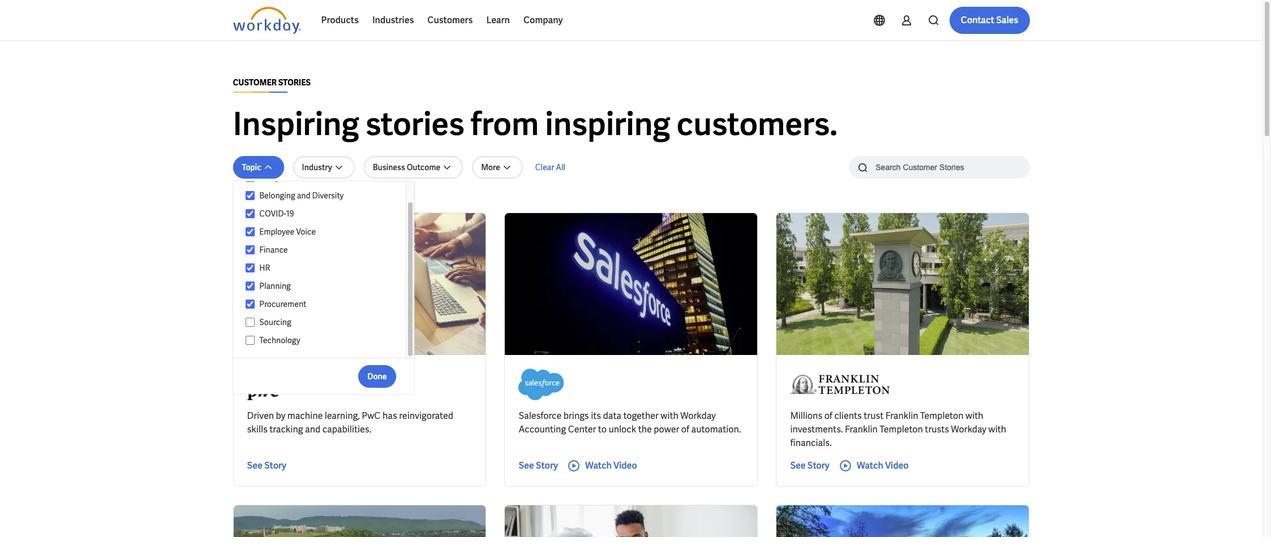 Task type: vqa. For each thing, say whether or not it's contained in the screenshot.
'See Partner Story' for IBM helps Hyster-Yale harness HR insights to build a future-ready talent bench and fuel international growth.
no



Task type: describe. For each thing, give the bounding box(es) containing it.
accounting
[[519, 424, 566, 436]]

salesforce.com image
[[519, 369, 564, 401]]

automation.
[[691, 424, 741, 436]]

salesforce
[[519, 410, 562, 422]]

watch video for templeton
[[857, 460, 909, 472]]

1 vertical spatial templeton
[[880, 424, 923, 436]]

industries button
[[366, 7, 421, 34]]

watch for franklin
[[857, 460, 883, 472]]

franklin templeton companies, llc image
[[790, 369, 890, 401]]

inspiring
[[233, 104, 359, 145]]

1 see story link from the left
[[247, 460, 286, 473]]

millions of clients trust franklin templeton with investments. franklin templeton trusts workday with financials.
[[790, 410, 1006, 449]]

investments.
[[790, 424, 843, 436]]

technology
[[259, 336, 300, 346]]

learn
[[486, 14, 510, 26]]

560 results
[[233, 194, 275, 204]]

2 horizontal spatial with
[[988, 424, 1006, 436]]

customers.
[[677, 104, 838, 145]]

diversity
[[312, 191, 344, 201]]

contact sales
[[961, 14, 1018, 26]]

industries
[[372, 14, 414, 26]]

video for templeton
[[885, 460, 909, 472]]

covid-
[[259, 209, 286, 219]]

employee voice link
[[255, 225, 395, 239]]

finance link
[[255, 243, 395, 257]]

customer
[[233, 78, 277, 88]]

clients
[[834, 410, 862, 422]]

1 see story from the left
[[247, 460, 286, 472]]

unlock
[[609, 424, 636, 436]]

sales
[[996, 14, 1018, 26]]

with inside salesforce brings its data together with workday accounting center to unlock the power of automation.
[[661, 410, 679, 422]]

0 vertical spatial and
[[297, 191, 310, 201]]

finance
[[259, 245, 288, 255]]

belonging and diversity
[[259, 191, 344, 201]]

customers button
[[421, 7, 480, 34]]

the
[[638, 424, 652, 436]]

pwc
[[362, 410, 381, 422]]

from
[[471, 104, 539, 145]]

workday inside millions of clients trust franklin templeton with investments. franklin templeton trusts workday with financials.
[[951, 424, 987, 436]]

financials.
[[790, 437, 832, 449]]

done button
[[358, 365, 396, 388]]

learning,
[[325, 410, 360, 422]]

analytics link
[[255, 171, 395, 185]]

see story for millions of clients trust franklin templeton with investments. franklin templeton trusts workday with financials.
[[790, 460, 830, 472]]

of inside salesforce brings its data together with workday accounting center to unlock the power of automation.
[[681, 424, 689, 436]]

skills
[[247, 424, 268, 436]]

planning
[[259, 281, 291, 291]]

hr link
[[255, 261, 395, 275]]

stories
[[365, 104, 464, 145]]

industry button
[[293, 156, 355, 179]]

tracking
[[270, 424, 303, 436]]

contact sales link
[[950, 7, 1030, 34]]

more
[[481, 162, 500, 173]]

trust
[[864, 410, 884, 422]]

company button
[[517, 7, 570, 34]]

business outcome
[[373, 162, 440, 173]]

outcome
[[407, 162, 440, 173]]

salesforce brings its data together with workday accounting center to unlock the power of automation.
[[519, 410, 741, 436]]

Search Customer Stories text field
[[869, 157, 1008, 177]]

stories
[[278, 78, 311, 88]]

and inside driven by machine learning, pwc has reinvigorated skills tracking and capabilities.
[[305, 424, 321, 436]]

see story for salesforce brings its data together with workday accounting center to unlock the power of automation.
[[519, 460, 558, 472]]

power
[[654, 424, 679, 436]]

industry
[[302, 162, 332, 173]]

watch video link for franklin
[[839, 460, 909, 473]]

0 vertical spatial templeton
[[920, 410, 964, 422]]

pricewaterhousecoopers global licensing services corporation (pwc) image
[[247, 369, 289, 401]]

procurement
[[259, 299, 306, 310]]

1 horizontal spatial with
[[966, 410, 983, 422]]

company
[[523, 14, 563, 26]]

watch video link for center
[[567, 460, 637, 473]]

products
[[321, 14, 359, 26]]

employee voice
[[259, 227, 316, 237]]

capabilities.
[[322, 424, 371, 436]]

sourcing link
[[255, 316, 395, 329]]

driven
[[247, 410, 274, 422]]

see story link for salesforce brings its data together with workday accounting center to unlock the power of automation.
[[519, 460, 558, 473]]



Task type: locate. For each thing, give the bounding box(es) containing it.
see story link down 'accounting'
[[519, 460, 558, 473]]

franklin right trust
[[886, 410, 918, 422]]

franklin down trust
[[845, 424, 878, 436]]

2 horizontal spatial see story link
[[790, 460, 830, 473]]

2 watch video link from the left
[[839, 460, 909, 473]]

see story down financials.
[[790, 460, 830, 472]]

of up the 'investments.'
[[824, 410, 833, 422]]

see down 'accounting'
[[519, 460, 534, 472]]

None checkbox
[[245, 191, 255, 201], [245, 209, 255, 219], [245, 245, 255, 255], [245, 299, 255, 310], [245, 318, 255, 328], [245, 191, 255, 201], [245, 209, 255, 219], [245, 245, 255, 255], [245, 299, 255, 310], [245, 318, 255, 328]]

story down tracking
[[264, 460, 286, 472]]

see story link for millions of clients trust franklin templeton with investments. franklin templeton trusts workday with financials.
[[790, 460, 830, 473]]

and down machine
[[305, 424, 321, 436]]

see story link down financials.
[[790, 460, 830, 473]]

planning link
[[255, 280, 395, 293]]

1 horizontal spatial of
[[824, 410, 833, 422]]

2 watch video from the left
[[857, 460, 909, 472]]

0 horizontal spatial workday
[[680, 410, 716, 422]]

done
[[367, 372, 387, 382]]

topic
[[242, 162, 261, 173]]

see for salesforce brings its data together with workday accounting center to unlock the power of automation.
[[519, 460, 534, 472]]

1 horizontal spatial see story
[[519, 460, 558, 472]]

1 vertical spatial of
[[681, 424, 689, 436]]

see story link down skills
[[247, 460, 286, 473]]

customers
[[427, 14, 473, 26]]

see down financials.
[[790, 460, 806, 472]]

video for to
[[613, 460, 637, 472]]

watch down millions of clients trust franklin templeton with investments. franklin templeton trusts workday with financials.
[[857, 460, 883, 472]]

1 watch video link from the left
[[567, 460, 637, 473]]

1 video from the left
[[613, 460, 637, 472]]

watch video
[[585, 460, 637, 472], [857, 460, 909, 472]]

0 horizontal spatial of
[[681, 424, 689, 436]]

1 horizontal spatial watch video link
[[839, 460, 909, 473]]

watch for center
[[585, 460, 612, 472]]

3 story from the left
[[807, 460, 830, 472]]

2 horizontal spatial story
[[807, 460, 830, 472]]

inspiring stories from inspiring customers.
[[233, 104, 838, 145]]

with
[[661, 410, 679, 422], [966, 410, 983, 422], [988, 424, 1006, 436]]

analytics
[[259, 173, 293, 183]]

3 see story from the left
[[790, 460, 830, 472]]

see for millions of clients trust franklin templeton with investments. franklin templeton trusts workday with financials.
[[790, 460, 806, 472]]

templeton down trust
[[880, 424, 923, 436]]

technology link
[[255, 334, 395, 348]]

watch video down the to
[[585, 460, 637, 472]]

brings
[[564, 410, 589, 422]]

story down financials.
[[807, 460, 830, 472]]

workday inside salesforce brings its data together with workday accounting center to unlock the power of automation.
[[680, 410, 716, 422]]

clear
[[535, 162, 554, 173]]

1 horizontal spatial video
[[885, 460, 909, 472]]

0 horizontal spatial watch video link
[[567, 460, 637, 473]]

1 story from the left
[[264, 460, 286, 472]]

business outcome button
[[364, 156, 463, 179]]

by
[[276, 410, 285, 422]]

together
[[623, 410, 659, 422]]

1 horizontal spatial see
[[519, 460, 534, 472]]

workday
[[680, 410, 716, 422], [951, 424, 987, 436]]

see down skills
[[247, 460, 262, 472]]

all
[[556, 162, 565, 173]]

sourcing
[[259, 318, 291, 328]]

of
[[824, 410, 833, 422], [681, 424, 689, 436]]

story for salesforce brings its data together with workday accounting center to unlock the power of automation.
[[536, 460, 558, 472]]

employee
[[259, 227, 294, 237]]

3 see story link from the left
[[790, 460, 830, 473]]

video down unlock
[[613, 460, 637, 472]]

its
[[591, 410, 601, 422]]

see story link
[[247, 460, 286, 473], [519, 460, 558, 473], [790, 460, 830, 473]]

1 watch from the left
[[585, 460, 612, 472]]

machine
[[287, 410, 323, 422]]

0 horizontal spatial franklin
[[845, 424, 878, 436]]

1 vertical spatial franklin
[[845, 424, 878, 436]]

topic button
[[233, 156, 284, 179]]

0 horizontal spatial watch video
[[585, 460, 637, 472]]

0 horizontal spatial video
[[613, 460, 637, 472]]

0 horizontal spatial see story
[[247, 460, 286, 472]]

workday right trusts
[[951, 424, 987, 436]]

covid-19 link
[[255, 207, 395, 221]]

learn button
[[480, 7, 517, 34]]

trusts
[[925, 424, 949, 436]]

go to the homepage image
[[233, 7, 301, 34]]

1 horizontal spatial watch
[[857, 460, 883, 472]]

1 vertical spatial and
[[305, 424, 321, 436]]

2 story from the left
[[536, 460, 558, 472]]

2 see from the left
[[519, 460, 534, 472]]

19
[[286, 209, 294, 219]]

reinvigorated
[[399, 410, 453, 422]]

2 horizontal spatial see
[[790, 460, 806, 472]]

1 watch video from the left
[[585, 460, 637, 472]]

watch video for to
[[585, 460, 637, 472]]

clear all button
[[532, 156, 569, 179]]

of inside millions of clients trust franklin templeton with investments. franklin templeton trusts workday with financials.
[[824, 410, 833, 422]]

0 horizontal spatial with
[[661, 410, 679, 422]]

2 see story link from the left
[[519, 460, 558, 473]]

video down millions of clients trust franklin templeton with investments. franklin templeton trusts workday with financials.
[[885, 460, 909, 472]]

0 vertical spatial franklin
[[886, 410, 918, 422]]

1 horizontal spatial watch video
[[857, 460, 909, 472]]

center
[[568, 424, 596, 436]]

1 horizontal spatial franklin
[[886, 410, 918, 422]]

driven by machine learning, pwc has reinvigorated skills tracking and capabilities.
[[247, 410, 453, 436]]

watch down the to
[[585, 460, 612, 472]]

1 see from the left
[[247, 460, 262, 472]]

2 see story from the left
[[519, 460, 558, 472]]

workday up automation.
[[680, 410, 716, 422]]

story
[[264, 460, 286, 472], [536, 460, 558, 472], [807, 460, 830, 472]]

1 horizontal spatial see story link
[[519, 460, 558, 473]]

customer stories
[[233, 78, 311, 88]]

contact
[[961, 14, 994, 26]]

1 horizontal spatial workday
[[951, 424, 987, 436]]

2 watch from the left
[[857, 460, 883, 472]]

watch
[[585, 460, 612, 472], [857, 460, 883, 472]]

watch video down millions of clients trust franklin templeton with investments. franklin templeton trusts workday with financials.
[[857, 460, 909, 472]]

belonging and diversity link
[[255, 189, 395, 203]]

and
[[297, 191, 310, 201], [305, 424, 321, 436]]

0 horizontal spatial watch
[[585, 460, 612, 472]]

templeton
[[920, 410, 964, 422], [880, 424, 923, 436]]

0 horizontal spatial see story link
[[247, 460, 286, 473]]

and left diversity
[[297, 191, 310, 201]]

procurement link
[[255, 298, 395, 311]]

1 vertical spatial workday
[[951, 424, 987, 436]]

watch video link down the to
[[567, 460, 637, 473]]

voice
[[296, 227, 316, 237]]

templeton up trusts
[[920, 410, 964, 422]]

0 horizontal spatial story
[[264, 460, 286, 472]]

see story down skills
[[247, 460, 286, 472]]

2 horizontal spatial see story
[[790, 460, 830, 472]]

results
[[248, 194, 275, 204]]

see story down 'accounting'
[[519, 460, 558, 472]]

more button
[[472, 156, 523, 179]]

products button
[[314, 7, 366, 34]]

covid-19
[[259, 209, 294, 219]]

millions
[[790, 410, 822, 422]]

franklin
[[886, 410, 918, 422], [845, 424, 878, 436]]

data
[[603, 410, 621, 422]]

watch video link
[[567, 460, 637, 473], [839, 460, 909, 473]]

clear all
[[535, 162, 565, 173]]

story for millions of clients trust franklin templeton with investments. franklin templeton trusts workday with financials.
[[807, 460, 830, 472]]

3 see from the left
[[790, 460, 806, 472]]

belonging
[[259, 191, 295, 201]]

to
[[598, 424, 607, 436]]

has
[[383, 410, 397, 422]]

0 horizontal spatial see
[[247, 460, 262, 472]]

1 horizontal spatial story
[[536, 460, 558, 472]]

of right power
[[681, 424, 689, 436]]

watch video link down millions of clients trust franklin templeton with investments. franklin templeton trusts workday with financials.
[[839, 460, 909, 473]]

0 vertical spatial workday
[[680, 410, 716, 422]]

hr
[[259, 263, 270, 273]]

None checkbox
[[245, 173, 255, 183], [245, 227, 255, 237], [245, 263, 255, 273], [245, 281, 255, 291], [245, 336, 255, 346], [245, 173, 255, 183], [245, 227, 255, 237], [245, 263, 255, 273], [245, 281, 255, 291], [245, 336, 255, 346]]

2 video from the left
[[885, 460, 909, 472]]

business
[[373, 162, 405, 173]]

inspiring
[[545, 104, 670, 145]]

560
[[233, 194, 246, 204]]

story down 'accounting'
[[536, 460, 558, 472]]

0 vertical spatial of
[[824, 410, 833, 422]]



